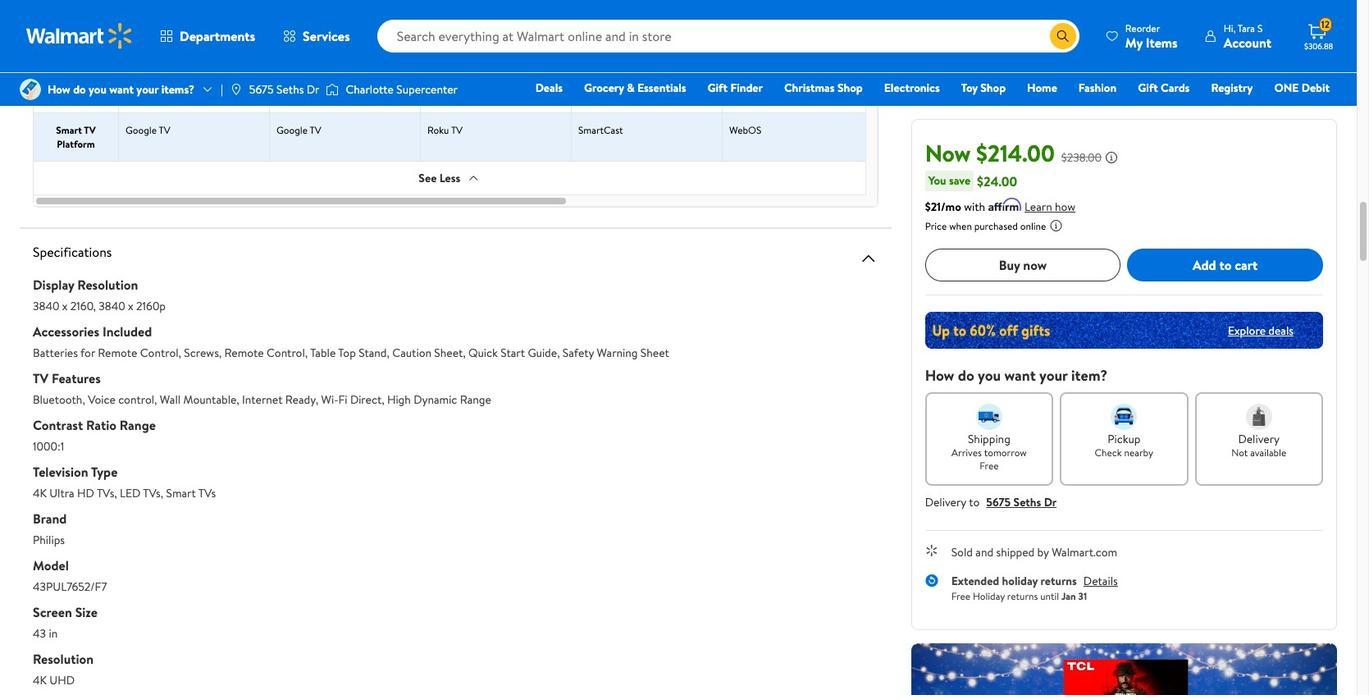 Task type: describe. For each thing, give the bounding box(es) containing it.
uhd for 1st 4k uhd cell from right
[[744, 6, 766, 20]]

webos
[[730, 123, 762, 137]]

check
[[1095, 446, 1122, 460]]

5675 seths dr button
[[987, 494, 1057, 510]]

hz for 2nd the 60 hz "cell"
[[290, 89, 302, 103]]

holiday
[[1002, 573, 1038, 589]]

platform
[[57, 137, 95, 151]]

Walmart Site-Wide search field
[[377, 20, 1080, 53]]

mountable,
[[183, 391, 239, 408]]

dynamic
[[414, 391, 457, 408]]

see
[[419, 170, 437, 186]]

|
[[221, 81, 223, 98]]

smart inside smart tv platform
[[56, 123, 82, 137]]

registry
[[1212, 80, 1253, 96]]

jan
[[1062, 589, 1076, 603]]

one debit link
[[1267, 79, 1338, 97]]

delivery to 5675 seths dr
[[925, 494, 1057, 510]]

quick
[[469, 345, 498, 361]]

fi
[[339, 391, 348, 408]]

delivery for not
[[1239, 431, 1280, 447]]

when
[[950, 219, 972, 233]]

now
[[1024, 256, 1047, 274]]

4k up supercenter
[[428, 6, 440, 20]]

60 for second the 60 hz "cell" from right
[[579, 89, 590, 103]]

debit
[[1302, 80, 1330, 96]]

display
[[33, 276, 74, 294]]

shipping
[[968, 431, 1011, 447]]

60 for first the 60 hz "cell" from the left
[[126, 89, 137, 103]]

1 horizontal spatial 5675
[[987, 494, 1011, 510]]

$238.00
[[1062, 149, 1102, 166]]

safety
[[563, 345, 594, 361]]

free inside extended holiday returns details free holiday returns until jan 31
[[952, 589, 971, 603]]

caution
[[392, 345, 432, 361]]

1 horizontal spatial returns
[[1041, 573, 1077, 589]]

0 vertical spatial resolution
[[77, 276, 138, 294]]

3 led cell from the left
[[572, 30, 723, 78]]

walmart+ link
[[1274, 102, 1338, 120]]

in
[[49, 625, 58, 642]]

 image for 5675
[[230, 83, 243, 96]]

available
[[1251, 446, 1287, 460]]

learn
[[1025, 199, 1053, 215]]

1 control, from the left
[[140, 345, 181, 361]]

want for items?
[[109, 81, 134, 98]]

60 hz for 2nd the 60 hz "cell"
[[277, 89, 302, 103]]

sheet,
[[434, 345, 466, 361]]

add
[[1193, 256, 1217, 274]]

smart tv platform row header
[[34, 113, 119, 161]]

tv down 5675 seths dr
[[310, 123, 321, 137]]

items
[[1146, 33, 1178, 51]]

extended
[[952, 573, 1000, 589]]

4 led cell from the left
[[723, 30, 874, 78]]

to for delivery
[[969, 494, 980, 510]]

tv inside smart tv platform
[[84, 123, 96, 137]]

screws,
[[184, 345, 222, 361]]

0 vertical spatial 5675
[[249, 81, 274, 98]]

gift for gift finder
[[708, 80, 728, 96]]

43pul7652/f7
[[33, 579, 107, 595]]

internet
[[242, 391, 283, 408]]

pickup
[[1108, 431, 1141, 447]]

4k uhd for 1st 4k uhd cell from right
[[730, 6, 766, 20]]

high
[[387, 391, 411, 408]]

shipping arrives tomorrow free
[[952, 431, 1027, 473]]

shop for christmas shop
[[838, 80, 863, 96]]

one debit walmart+
[[1275, 80, 1330, 119]]

add to cart button
[[1128, 249, 1324, 281]]

1 x from the left
[[62, 298, 68, 314]]

2 led cell from the left
[[421, 30, 572, 78]]

screen
[[33, 603, 72, 621]]

60 for 3rd the 60 hz "cell" from the left
[[428, 89, 439, 103]]

item?
[[1072, 365, 1108, 386]]

deals
[[536, 80, 563, 96]]

you save $24.00
[[929, 172, 1018, 190]]

2 google tv from the left
[[277, 123, 321, 137]]

refresh rate
[[48, 89, 104, 103]]

5675 seths dr
[[249, 81, 320, 98]]

roku tv cell
[[421, 113, 572, 161]]

tv inside display resolution 3840 x 2160, 3840 x 2160p accessories included batteries for remote control, screws, remote control, table top stand, caution sheet, quick start guide, safety warning sheet tv features bluetooth, voice control, wall mountable, internet ready, wi-fi direct, high dynamic range contrast ratio range 1000:1 television type 4k ultra hd tvs, led tvs, smart tvs brand philips model 43pul7652/f7 screen size 43 in resolution 4k uhd
[[33, 369, 48, 387]]

gift finder
[[708, 80, 763, 96]]

your for items?
[[137, 81, 159, 98]]

cards
[[1161, 80, 1190, 96]]

direct,
[[350, 391, 385, 408]]

1 3840 from the left
[[33, 298, 59, 314]]

row containing led
[[34, 30, 1327, 78]]

1 google from the left
[[126, 123, 157, 137]]

hd
[[77, 485, 94, 501]]

sold
[[952, 544, 973, 560]]

departments
[[180, 27, 255, 45]]

led for 3rd led cell from the right
[[428, 40, 445, 54]]

holiday
[[973, 589, 1005, 603]]

1 remote from the left
[[98, 345, 137, 361]]

intent image for delivery image
[[1246, 404, 1273, 430]]

model
[[33, 556, 69, 574]]

60 hz for 3rd the 60 hz "cell" from the left
[[428, 89, 453, 103]]

4k left ultra
[[33, 485, 47, 501]]

gift for gift cards
[[1138, 80, 1158, 96]]

tv down items?
[[159, 123, 170, 137]]

batteries
[[33, 345, 78, 361]]

row containing refresh rate
[[34, 78, 1327, 112]]

supercenter
[[397, 81, 458, 98]]

to for add
[[1220, 256, 1232, 274]]

1 tvs, from the left
[[97, 485, 117, 501]]

tv inside cell
[[451, 123, 463, 137]]

until
[[1041, 589, 1060, 603]]

services
[[303, 27, 350, 45]]

&
[[627, 80, 635, 96]]

learn more about strikethrough prices image
[[1105, 151, 1119, 164]]

shop for toy shop
[[981, 80, 1006, 96]]

ultra
[[50, 485, 74, 501]]

christmas shop
[[784, 80, 863, 96]]

how for how do you want your items?
[[48, 81, 70, 98]]

delivery for to
[[925, 494, 967, 510]]

purchased
[[975, 219, 1018, 233]]

charlotte supercenter
[[346, 81, 458, 98]]

2 4k uhd cell from the left
[[723, 0, 874, 30]]

toy
[[962, 80, 978, 96]]

explore
[[1228, 322, 1266, 339]]

your for item?
[[1040, 365, 1068, 386]]

tara
[[1238, 21, 1256, 35]]

intent image for pickup image
[[1111, 404, 1138, 430]]

Search search field
[[377, 20, 1080, 53]]

31
[[1079, 589, 1087, 603]]

pickup check nearby
[[1095, 431, 1154, 460]]

60 for 2nd the 60 hz "cell"
[[277, 89, 288, 103]]

departments button
[[146, 16, 269, 56]]

60 hz for second the 60 hz "cell" from right
[[579, 89, 604, 103]]

charlotte
[[346, 81, 394, 98]]

1 horizontal spatial dr
[[1044, 494, 1057, 510]]

0 horizontal spatial seths
[[277, 81, 304, 98]]

1080p cell
[[572, 0, 723, 30]]

walmart image
[[26, 23, 133, 49]]

now
[[925, 137, 971, 169]]



Task type: locate. For each thing, give the bounding box(es) containing it.
hz for first the 60 hz "cell" from the left
[[139, 89, 151, 103]]

how left rate
[[48, 81, 70, 98]]

you up intent image for shipping
[[978, 365, 1001, 386]]

remote down included
[[98, 345, 137, 361]]

0 horizontal spatial to
[[969, 494, 980, 510]]

uhd up finder
[[744, 6, 766, 20]]

1 horizontal spatial  image
[[230, 83, 243, 96]]

 image
[[326, 81, 339, 98]]

how
[[48, 81, 70, 98], [925, 365, 955, 386]]

1 vertical spatial smart
[[166, 485, 196, 501]]

0 horizontal spatial returns
[[1008, 589, 1038, 603]]

specifications
[[33, 243, 112, 261]]

4k uhd up finder
[[730, 6, 766, 20]]

1 horizontal spatial free
[[980, 459, 999, 473]]

gift
[[708, 80, 728, 96], [1138, 80, 1158, 96]]

deals
[[1269, 322, 1294, 339]]

grocery & essentials link
[[577, 79, 694, 97]]

legal information image
[[1050, 219, 1063, 232]]

google tv cell down items?
[[119, 113, 270, 161]]

save
[[949, 172, 971, 189]]

wi-
[[321, 391, 339, 408]]

uhd inside display resolution 3840 x 2160, 3840 x 2160p accessories included batteries for remote control, screws, remote control, table top stand, caution sheet, quick start guide, safety warning sheet tv features bluetooth, voice control, wall mountable, internet ready, wi-fi direct, high dynamic range contrast ratio range 1000:1 television type 4k ultra hd tvs, led tvs, smart tvs brand philips model 43pul7652/f7 screen size 43 in resolution 4k uhd
[[50, 672, 75, 689]]

1 horizontal spatial to
[[1220, 256, 1232, 274]]

3 row from the top
[[34, 78, 1327, 112]]

brand
[[33, 510, 67, 528]]

3 60 hz from the left
[[428, 89, 453, 103]]

1 google tv cell from the left
[[119, 113, 270, 161]]

uhd down in
[[50, 672, 75, 689]]

0 vertical spatial free
[[980, 459, 999, 473]]

1 horizontal spatial do
[[958, 365, 975, 386]]

google down 5675 seths dr
[[277, 123, 308, 137]]

sold and shipped by walmart.com
[[952, 544, 1118, 560]]

intent image for shipping image
[[976, 404, 1003, 430]]

0 horizontal spatial 5675
[[249, 81, 274, 98]]

uhd up supercenter
[[442, 6, 464, 20]]

google tv cell down charlotte
[[270, 113, 421, 161]]

60 hz for first the 60 hz "cell" from the right
[[730, 89, 755, 103]]

0 vertical spatial want
[[109, 81, 134, 98]]

gift cards
[[1138, 80, 1190, 96]]

1 4k uhd from the left
[[428, 6, 464, 20]]

60 hz for first the 60 hz "cell" from the left
[[126, 89, 151, 103]]

4k up 'gift finder'
[[730, 6, 741, 20]]

0 vertical spatial delivery
[[1239, 431, 1280, 447]]

0 horizontal spatial want
[[109, 81, 134, 98]]

60 up roku
[[428, 89, 439, 103]]

x left 2160,
[[62, 298, 68, 314]]

details button
[[1084, 573, 1118, 589]]

1 vertical spatial you
[[978, 365, 1001, 386]]

led cell up the 'deals'
[[421, 30, 572, 78]]

delivery inside delivery not available
[[1239, 431, 1280, 447]]

resolution down in
[[33, 650, 94, 668]]

led up 'gift finder'
[[730, 40, 747, 54]]

3 hz from the left
[[441, 89, 453, 103]]

philips
[[33, 532, 65, 548]]

shop
[[838, 80, 863, 96], [981, 80, 1006, 96]]

returns left 31
[[1041, 573, 1077, 589]]

2 hz from the left
[[290, 89, 302, 103]]

60 hz up smartcast
[[579, 89, 604, 103]]

walmart.com
[[1052, 544, 1118, 560]]

arrives
[[952, 446, 982, 460]]

affirm image
[[989, 198, 1022, 211]]

1 horizontal spatial 4k uhd
[[730, 6, 766, 20]]

dr down services popup button
[[307, 81, 320, 98]]

0 horizontal spatial gift
[[708, 80, 728, 96]]

60 right "|"
[[277, 89, 288, 103]]

shop right christmas
[[838, 80, 863, 96]]

reorder
[[1126, 21, 1161, 35]]

electronics link
[[877, 79, 948, 97]]

range down control,
[[120, 416, 156, 434]]

1 led cell from the left
[[270, 30, 421, 78]]

hz
[[139, 89, 151, 103], [290, 89, 302, 103], [441, 89, 453, 103], [592, 89, 604, 103], [743, 89, 755, 103]]

with
[[964, 199, 986, 215]]

2 remote from the left
[[224, 345, 264, 361]]

up to sixty percent off deals. shop now. image
[[925, 312, 1324, 349]]

resolution
[[77, 276, 138, 294], [33, 650, 94, 668]]

0 horizontal spatial google
[[126, 123, 157, 137]]

specifications image
[[859, 249, 879, 268]]

4k uhd up supercenter
[[428, 6, 464, 20]]

1 horizontal spatial control,
[[267, 345, 308, 361]]

tvs,
[[97, 485, 117, 501], [143, 485, 163, 501]]

1 horizontal spatial tvs,
[[143, 485, 163, 501]]

x left 2160p
[[128, 298, 134, 314]]

row
[[34, 0, 1327, 30], [34, 30, 1327, 78], [34, 78, 1327, 112], [34, 112, 1327, 161]]

0 horizontal spatial your
[[137, 81, 159, 98]]

bluetooth,
[[33, 391, 85, 408]]

0 vertical spatial do
[[73, 81, 86, 98]]

3840 right 2160,
[[99, 298, 125, 314]]

4 60 hz from the left
[[579, 89, 604, 103]]

2 60 from the left
[[277, 89, 288, 103]]

want left item?
[[1005, 365, 1036, 386]]

hz left &
[[592, 89, 604, 103]]

1 horizontal spatial range
[[460, 391, 491, 408]]

4 hz from the left
[[592, 89, 604, 103]]

services button
[[269, 16, 364, 56]]

shop right toy
[[981, 80, 1006, 96]]

how for how do you want your item?
[[925, 365, 955, 386]]

smart tv platform
[[56, 123, 96, 151]]

2 60 hz cell from the left
[[270, 79, 421, 112]]

learn how button
[[1025, 199, 1076, 216]]

home
[[1028, 80, 1058, 96]]

your left item?
[[1040, 365, 1068, 386]]

row containing smart tv platform
[[34, 112, 1327, 161]]

uhd for 1st 4k uhd cell from the left
[[442, 6, 464, 20]]

returns left until in the right of the page
[[1008, 589, 1038, 603]]

60 right deals link
[[579, 89, 590, 103]]

led cell up "grocery & essentials" link
[[572, 30, 723, 78]]

hz up roku tv
[[441, 89, 453, 103]]

0 vertical spatial how
[[48, 81, 70, 98]]

delivery up sold at the bottom of the page
[[925, 494, 967, 510]]

tv up bluetooth,
[[33, 369, 48, 387]]

3 60 hz cell from the left
[[421, 79, 572, 112]]

60 hz
[[126, 89, 151, 103], [277, 89, 302, 103], [428, 89, 453, 103], [579, 89, 604, 103], [730, 89, 755, 103]]

1 60 hz from the left
[[126, 89, 151, 103]]

how up arrives
[[925, 365, 955, 386]]

0 vertical spatial your
[[137, 81, 159, 98]]

0 vertical spatial dr
[[307, 81, 320, 98]]

gift left finder
[[708, 80, 728, 96]]

resolution up 2160,
[[77, 276, 138, 294]]

led right hd
[[120, 485, 141, 501]]

$24.00
[[977, 172, 1018, 190]]

60 hz cell up roku tv cell
[[421, 79, 572, 112]]

4k down '43'
[[33, 672, 47, 689]]

delivery down intent image for delivery
[[1239, 431, 1280, 447]]

led cell up charlotte
[[270, 30, 421, 78]]

60 for first the 60 hz "cell" from the right
[[730, 89, 741, 103]]

smart down refresh
[[56, 123, 82, 137]]

hz up webos
[[743, 89, 755, 103]]

led cell up christmas
[[723, 30, 874, 78]]

christmas
[[784, 80, 835, 96]]

toy shop
[[962, 80, 1006, 96]]

do for how do you want your items?
[[73, 81, 86, 98]]

2160p
[[136, 298, 166, 314]]

0 horizontal spatial you
[[89, 81, 107, 98]]

5 hz from the left
[[743, 89, 755, 103]]

2 control, from the left
[[267, 345, 308, 361]]

control, down included
[[140, 345, 181, 361]]

43
[[33, 625, 46, 642]]

nearby
[[1125, 446, 1154, 460]]

5 60 hz from the left
[[730, 89, 755, 103]]

4k uhd for 1st 4k uhd cell from the left
[[428, 6, 464, 20]]

led inside display resolution 3840 x 2160, 3840 x 2160p accessories included batteries for remote control, screws, remote control, table top stand, caution sheet, quick start guide, safety warning sheet tv features bluetooth, voice control, wall mountable, internet ready, wi-fi direct, high dynamic range contrast ratio range 1000:1 television type 4k ultra hd tvs, led tvs, smart tvs brand philips model 43pul7652/f7 screen size 43 in resolution 4k uhd
[[120, 485, 141, 501]]

1 horizontal spatial 3840
[[99, 298, 125, 314]]

type
[[91, 463, 118, 481]]

learn how
[[1025, 199, 1076, 215]]

want right rate
[[109, 81, 134, 98]]

60 right rate
[[126, 89, 137, 103]]

led up 5675 seths dr
[[277, 40, 294, 54]]

1 vertical spatial do
[[958, 365, 975, 386]]

smart inside display resolution 3840 x 2160, 3840 x 2160p accessories included batteries for remote control, screws, remote control, table top stand, caution sheet, quick start guide, safety warning sheet tv features bluetooth, voice control, wall mountable, internet ready, wi-fi direct, high dynamic range contrast ratio range 1000:1 television type 4k ultra hd tvs, led tvs, smart tvs brand philips model 43pul7652/f7 screen size 43 in resolution 4k uhd
[[166, 485, 196, 501]]

how do you want your items?
[[48, 81, 195, 98]]

free
[[980, 459, 999, 473], [952, 589, 971, 603]]

hz down services popup button
[[290, 89, 302, 103]]

0 vertical spatial you
[[89, 81, 107, 98]]

1 gift from the left
[[708, 80, 728, 96]]

1 vertical spatial how
[[925, 365, 955, 386]]

to inside button
[[1220, 256, 1232, 274]]

60 hz cell up webos cell in the top right of the page
[[723, 79, 874, 112]]

1 row from the top
[[34, 0, 1327, 30]]

roku tv
[[428, 123, 463, 137]]

less
[[440, 170, 461, 186]]

tomorrow
[[984, 446, 1027, 460]]

dr up by
[[1044, 494, 1057, 510]]

price
[[925, 219, 947, 233]]

now $214.00
[[925, 137, 1055, 169]]

control,
[[118, 391, 157, 408]]

 image
[[20, 79, 41, 100], [230, 83, 243, 96]]

essentials
[[638, 80, 687, 96]]

search icon image
[[1057, 30, 1070, 43]]

extended holiday returns details free holiday returns until jan 31
[[952, 573, 1118, 603]]

1 vertical spatial want
[[1005, 365, 1036, 386]]

google tv
[[126, 123, 170, 137], [277, 123, 321, 137]]

60 up webos
[[730, 89, 741, 103]]

hz for first the 60 hz "cell" from the right
[[743, 89, 755, 103]]

remote right screws,
[[224, 345, 264, 361]]

warning
[[597, 345, 638, 361]]

2160,
[[70, 298, 96, 314]]

1 vertical spatial your
[[1040, 365, 1068, 386]]

4 60 hz cell from the left
[[572, 79, 723, 112]]

60 hz down services popup button
[[277, 89, 302, 103]]

dr
[[307, 81, 320, 98], [1044, 494, 1057, 510]]

sheet
[[641, 345, 669, 361]]

1 vertical spatial 5675
[[987, 494, 1011, 510]]

control,
[[140, 345, 181, 361], [267, 345, 308, 361]]

3840 down the 'display'
[[33, 298, 59, 314]]

 image right "|"
[[230, 83, 243, 96]]

0 horizontal spatial range
[[120, 416, 156, 434]]

television
[[33, 463, 88, 481]]

you for how do you want your items?
[[89, 81, 107, 98]]

60 hz cell up "smartcast" cell
[[572, 79, 723, 112]]

google tv down how do you want your items?
[[126, 123, 170, 137]]

1 horizontal spatial how
[[925, 365, 955, 386]]

0 horizontal spatial google tv
[[126, 123, 170, 137]]

your left items?
[[137, 81, 159, 98]]

0 horizontal spatial delivery
[[925, 494, 967, 510]]

want
[[109, 81, 134, 98], [1005, 365, 1036, 386]]

1 horizontal spatial want
[[1005, 365, 1036, 386]]

1 horizontal spatial remote
[[224, 345, 264, 361]]

hz for second the 60 hz "cell" from right
[[592, 89, 604, 103]]

0 horizontal spatial 4k uhd cell
[[421, 0, 572, 30]]

0 vertical spatial smart
[[56, 123, 82, 137]]

3 60 from the left
[[428, 89, 439, 103]]

5675 down tomorrow
[[987, 494, 1011, 510]]

1 horizontal spatial delivery
[[1239, 431, 1280, 447]]

0 horizontal spatial do
[[73, 81, 86, 98]]

1 horizontal spatial x
[[128, 298, 134, 314]]

1 horizontal spatial smart
[[166, 485, 196, 501]]

cell
[[270, 0, 421, 30]]

1 vertical spatial seths
[[1014, 494, 1042, 510]]

to
[[1220, 256, 1232, 274], [969, 494, 980, 510]]

2 tvs, from the left
[[143, 485, 163, 501]]

reorder my items
[[1126, 21, 1178, 51]]

rate
[[84, 89, 104, 103]]

google tv down 5675 seths dr
[[277, 123, 321, 137]]

roku
[[428, 123, 449, 137]]

2 shop from the left
[[981, 80, 1006, 96]]

fashion
[[1079, 80, 1117, 96]]

1 horizontal spatial your
[[1040, 365, 1068, 386]]

how do you want your item?
[[925, 365, 1108, 386]]

do for how do you want your item?
[[958, 365, 975, 386]]

2 x from the left
[[128, 298, 134, 314]]

5 60 from the left
[[730, 89, 741, 103]]

4 60 from the left
[[579, 89, 590, 103]]

1 vertical spatial range
[[120, 416, 156, 434]]

0 horizontal spatial remote
[[98, 345, 137, 361]]

2 google tv cell from the left
[[270, 113, 421, 161]]

60 hz cell
[[119, 79, 270, 112], [270, 79, 421, 112], [421, 79, 572, 112], [572, 79, 723, 112], [723, 79, 874, 112]]

1 4k uhd cell from the left
[[421, 0, 572, 30]]

0 horizontal spatial smart
[[56, 123, 82, 137]]

60 hz up webos
[[730, 89, 755, 103]]

4 row from the top
[[34, 112, 1327, 161]]

home link
[[1020, 79, 1065, 97]]

1 shop from the left
[[838, 80, 863, 96]]

 image for how
[[20, 79, 41, 100]]

0 horizontal spatial how
[[48, 81, 70, 98]]

2 google from the left
[[277, 123, 308, 137]]

to left cart
[[1220, 256, 1232, 274]]

 image left refresh
[[20, 79, 41, 100]]

google tv cell
[[119, 113, 270, 161], [270, 113, 421, 161]]

0 horizontal spatial control,
[[140, 345, 181, 361]]

2 row from the top
[[34, 30, 1327, 78]]

1 vertical spatial to
[[969, 494, 980, 510]]

refresh rate row header
[[34, 79, 119, 112]]

control, left table
[[267, 345, 308, 361]]

want for item?
[[1005, 365, 1036, 386]]

finder
[[731, 80, 763, 96]]

led up supercenter
[[428, 40, 445, 54]]

top
[[338, 345, 356, 361]]

smart left tvs
[[166, 485, 196, 501]]

1 60 hz cell from the left
[[119, 79, 270, 112]]

you for how do you want your item?
[[978, 365, 1001, 386]]

included
[[103, 323, 152, 341]]

1 60 from the left
[[126, 89, 137, 103]]

60 hz cell down departments dropdown button on the left top
[[119, 79, 270, 112]]

returns
[[1041, 573, 1077, 589], [1008, 589, 1038, 603]]

2 horizontal spatial uhd
[[744, 6, 766, 20]]

google down how do you want your items?
[[126, 123, 157, 137]]

smartcast cell
[[572, 113, 723, 161]]

row containing 4k uhd
[[34, 0, 1327, 30]]

1 horizontal spatial google
[[277, 123, 308, 137]]

s
[[1258, 21, 1263, 35]]

0 vertical spatial to
[[1220, 256, 1232, 274]]

1 vertical spatial free
[[952, 589, 971, 603]]

led for 1st led cell from the left
[[277, 40, 294, 54]]

0 horizontal spatial dr
[[307, 81, 320, 98]]

2 60 hz from the left
[[277, 89, 302, 103]]

to left 5675 seths dr button
[[969, 494, 980, 510]]

gift left "cards"
[[1138, 80, 1158, 96]]

4k uhd cell
[[421, 0, 572, 30], [723, 0, 874, 30]]

google
[[126, 123, 157, 137], [277, 123, 308, 137]]

1 horizontal spatial you
[[978, 365, 1001, 386]]

1 google tv from the left
[[126, 123, 170, 137]]

explore deals
[[1228, 322, 1294, 339]]

1 hz from the left
[[139, 89, 151, 103]]

0 horizontal spatial uhd
[[50, 672, 75, 689]]

tvs, left tvs
[[143, 485, 163, 501]]

0 horizontal spatial shop
[[838, 80, 863, 96]]

0 vertical spatial range
[[460, 391, 491, 408]]

0 horizontal spatial free
[[952, 589, 971, 603]]

see less
[[419, 170, 461, 186]]

0 vertical spatial seths
[[277, 81, 304, 98]]

start
[[501, 345, 525, 361]]

3840
[[33, 298, 59, 314], [99, 298, 125, 314]]

free down shipping
[[980, 459, 999, 473]]

tv right roku
[[451, 123, 463, 137]]

webos cell
[[723, 113, 874, 161]]

1 vertical spatial resolution
[[33, 650, 94, 668]]

2 4k uhd from the left
[[730, 6, 766, 20]]

1 horizontal spatial seths
[[1014, 494, 1042, 510]]

60 hz left items?
[[126, 89, 151, 103]]

5675 right "|"
[[249, 81, 274, 98]]

led for fourth led cell from the left
[[730, 40, 747, 54]]

1 vertical spatial dr
[[1044, 494, 1057, 510]]

contrast
[[33, 416, 83, 434]]

range right dynamic
[[460, 391, 491, 408]]

1 horizontal spatial 4k uhd cell
[[723, 0, 874, 30]]

tvs, right hd
[[97, 485, 117, 501]]

registry link
[[1204, 79, 1261, 97]]

0 horizontal spatial 4k uhd
[[428, 6, 464, 20]]

2 gift from the left
[[1138, 80, 1158, 96]]

1 horizontal spatial google tv
[[277, 123, 321, 137]]

1 vertical spatial delivery
[[925, 494, 967, 510]]

seths up sold and shipped by walmart.com at the right of page
[[1014, 494, 1042, 510]]

led for 2nd led cell from the right
[[579, 40, 596, 54]]

details
[[1084, 573, 1118, 589]]

60 hz cell down services
[[270, 79, 421, 112]]

accessories
[[33, 323, 99, 341]]

0 horizontal spatial 3840
[[33, 298, 59, 314]]

tv down rate
[[84, 123, 96, 137]]

2 3840 from the left
[[99, 298, 125, 314]]

hz left items?
[[139, 89, 151, 103]]

free left the holiday
[[952, 589, 971, 603]]

by
[[1038, 544, 1049, 560]]

60 hz up roku
[[428, 89, 453, 103]]

led cell
[[270, 30, 421, 78], [421, 30, 572, 78], [572, 30, 723, 78], [723, 30, 874, 78]]

stand,
[[359, 345, 390, 361]]

led down 1080p at top left
[[579, 40, 596, 54]]

hz for 3rd the 60 hz "cell" from the left
[[441, 89, 453, 103]]

0 horizontal spatial tvs,
[[97, 485, 117, 501]]

1 horizontal spatial uhd
[[442, 6, 464, 20]]

1 horizontal spatial gift
[[1138, 80, 1158, 96]]

free inside shipping arrives tomorrow free
[[980, 459, 999, 473]]

5 60 hz cell from the left
[[723, 79, 874, 112]]

display resolution 3840 x 2160, 3840 x 2160p accessories included batteries for remote control, screws, remote control, table top stand, caution sheet, quick start guide, safety warning sheet tv features bluetooth, voice control, wall mountable, internet ready, wi-fi direct, high dynamic range contrast ratio range 1000:1 television type 4k ultra hd tvs, led tvs, smart tvs brand philips model 43pul7652/f7 screen size 43 in resolution 4k uhd
[[33, 276, 669, 689]]

0 horizontal spatial x
[[62, 298, 68, 314]]

you right refresh
[[89, 81, 107, 98]]

refresh
[[48, 89, 81, 103]]

seths down services popup button
[[277, 81, 304, 98]]

0 horizontal spatial  image
[[20, 79, 41, 100]]

1 horizontal spatial shop
[[981, 80, 1006, 96]]



Task type: vqa. For each thing, say whether or not it's contained in the screenshot.
3rd row from the bottom of the page
yes



